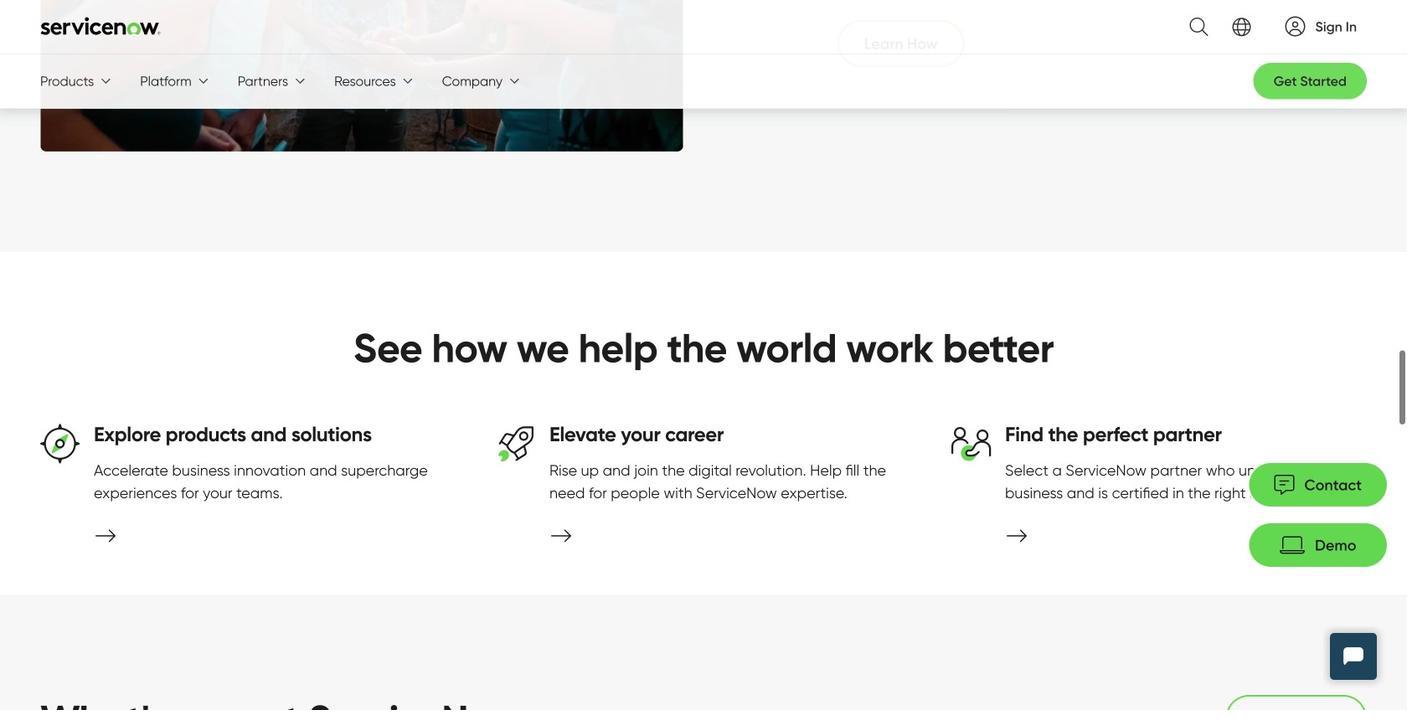 Task type: vqa. For each thing, say whether or not it's contained in the screenshot.
globe icon at bottom
no



Task type: describe. For each thing, give the bounding box(es) containing it.
arc image
[[1285, 16, 1305, 36]]



Task type: locate. For each thing, give the bounding box(es) containing it.
servicenow image
[[40, 17, 161, 35]]

search image
[[1180, 8, 1208, 46]]



